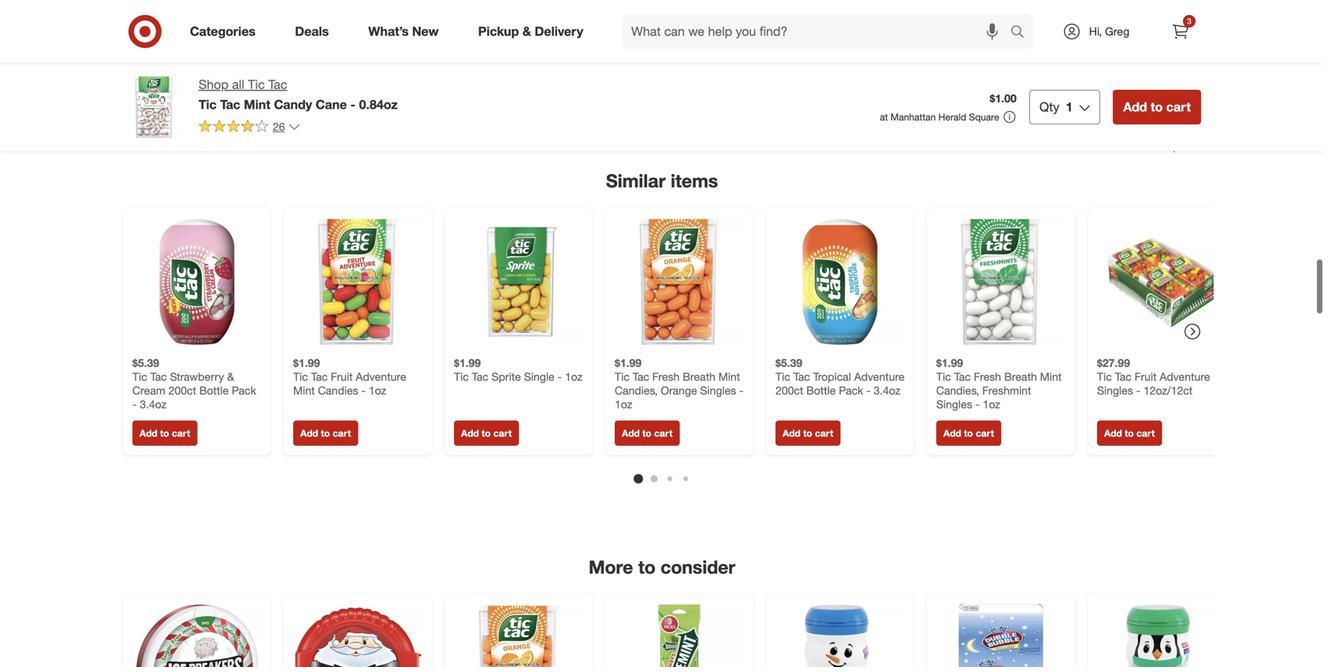 Task type: describe. For each thing, give the bounding box(es) containing it.
hubba bubba holiday bubble tape - 2oz image
[[293, 605, 423, 668]]

candies
[[318, 384, 359, 398]]

- inside $5.39 tic tac tropical adventure 200ct bottle pack - 3.4oz
[[867, 384, 871, 398]]

$1.99 tic tac fresh breath mint candies, freshmint singles - 1oz
[[937, 356, 1062, 412]]

candies, for freshmint
[[937, 384, 980, 398]]

tac for $1.99 tic tac fresh breath mint candies, orange singles - 1oz
[[633, 370, 650, 384]]

add to cart for $1.99 tic tac fresh breath mint candies, orange singles - 1oz
[[622, 428, 673, 440]]

deals
[[295, 24, 329, 39]]

tic tac sprite single - 1oz image
[[454, 218, 584, 347]]

to for $1.99 tic tac fresh breath mint candies, freshmint singles - 1oz
[[964, 428, 974, 440]]

cart for $5.39 tic tac tropical adventure 200ct bottle pack - 3.4oz
[[815, 428, 834, 440]]

similar
[[606, 170, 666, 192]]

$1.99 tic tac sprite single - 1oz
[[454, 356, 583, 384]]

mentos spearmint holiday penguin chewing gum 3.53oz image
[[1098, 605, 1227, 668]]

- inside $1.99 tic tac fresh breath mint candies, freshmint singles - 1oz
[[976, 398, 980, 412]]

- inside the $5.39 tic tac strawberry & cream 200ct bottle pack - 3.4oz
[[132, 398, 137, 412]]

delivery
[[535, 24, 584, 39]]

wrigley's doublemint bulk chewing gum value pack - 45ct/3.96oz image
[[615, 605, 744, 668]]

add to cart for $1.99 tic tac fresh breath mint candies, freshmint singles - 1oz
[[944, 428, 995, 440]]

candy
[[274, 97, 312, 112]]

$27.99
[[1098, 356, 1131, 370]]

what's new link
[[355, 14, 459, 49]]

shop
[[199, 77, 229, 92]]

hi,
[[1090, 24, 1103, 38]]

bottle inside $5.39 tic tac tropical adventure 200ct bottle pack - 3.4oz
[[807, 384, 836, 398]]

26
[[273, 120, 285, 134]]

cart for $1.99 tic tac fresh breath mint candies, orange singles - 1oz
[[654, 428, 673, 440]]

mint for $1.99 tic tac fresh breath mint candies, orange singles - 1oz
[[719, 370, 741, 384]]

shop all tic tac tic tac mint candy cane - 0.84oz
[[199, 77, 398, 112]]

- inside $27.99 tic tac fruit adventure singles - 12oz/12ct
[[1137, 384, 1141, 398]]

add for $27.99 tic tac fruit adventure singles - 12oz/12ct
[[1105, 428, 1123, 440]]

hi, greg
[[1090, 24, 1130, 38]]

qty
[[1040, 99, 1060, 115]]

add to cart button up sponsored
[[1114, 90, 1202, 125]]

categories
[[190, 24, 256, 39]]

0 horizontal spatial tic tac fresh breath mint candies, orange singles - 1oz image
[[454, 605, 584, 668]]

add to cart for $1.99 tic tac fruit adventure mint candies - 1oz
[[300, 428, 351, 440]]

pickup
[[478, 24, 519, 39]]

mint for $1.99 tic tac fresh breath mint candies, freshmint singles - 1oz
[[1041, 370, 1062, 384]]

tac for $1.99 tic tac sprite single - 1oz
[[472, 370, 489, 384]]

tic for $1.99 tic tac fruit adventure mint candies - 1oz
[[293, 370, 308, 384]]

$5.39 for tic tac tropical adventure 200ct bottle pack - 3.4oz
[[776, 356, 803, 370]]

more
[[589, 557, 633, 579]]

region containing similar items
[[110, 48, 1236, 668]]

breath for freshmint
[[1005, 370, 1038, 384]]

tic tac fresh breath mint candies, freshmint singles - 1oz image
[[937, 218, 1066, 347]]

singles inside $27.99 tic tac fruit adventure singles - 12oz/12ct
[[1098, 384, 1134, 398]]

26 link
[[199, 119, 301, 137]]

adventure inside $27.99 tic tac fruit adventure singles - 12oz/12ct
[[1160, 370, 1211, 384]]

square
[[969, 111, 1000, 123]]

fruit for candies
[[331, 370, 353, 384]]

$1.00
[[990, 92, 1017, 105]]

tic for $1.99 tic tac fresh breath mint candies, freshmint singles - 1oz
[[937, 370, 952, 384]]

all
[[232, 77, 244, 92]]

categories link
[[177, 14, 275, 49]]

1oz inside $1.99 tic tac fresh breath mint candies, orange singles - 1oz
[[615, 398, 633, 412]]

cart for $1.99 tic tac fresh breath mint candies, freshmint singles - 1oz
[[976, 428, 995, 440]]

breath for orange
[[683, 370, 716, 384]]

1oz inside $1.99 tic tac sprite single - 1oz
[[565, 370, 583, 384]]

what's
[[368, 24, 409, 39]]

tac for $5.39 tic tac tropical adventure 200ct bottle pack - 3.4oz
[[794, 370, 810, 384]]

tic tac fruit adventure singles - 12oz/12ct image
[[1098, 218, 1227, 347]]

What can we help you find? suggestions appear below search field
[[622, 14, 1015, 49]]

single
[[524, 370, 555, 384]]

add to cart button for $1.99 tic tac fresh breath mint candies, orange singles - 1oz
[[615, 421, 680, 446]]

items
[[671, 170, 718, 192]]

- inside shop all tic tac tic tac mint candy cane - 0.84oz
[[351, 97, 356, 112]]

12oz/12ct
[[1144, 384, 1193, 398]]

- inside $1.99 tic tac fresh breath mint candies, orange singles - 1oz
[[740, 384, 744, 398]]

$1.99 for tic tac fresh breath mint candies, orange singles - 1oz
[[615, 356, 642, 370]]

1oz inside $1.99 tic tac fresh breath mint candies, freshmint singles - 1oz
[[983, 398, 1001, 412]]

3
[[1188, 16, 1192, 26]]

tic for $5.39 tic tac strawberry & cream 200ct bottle pack - 3.4oz
[[132, 370, 147, 384]]

to for $1.99 tic tac fresh breath mint candies, orange singles - 1oz
[[643, 428, 652, 440]]

0 vertical spatial tic tac fresh breath mint candies, orange singles - 1oz image
[[615, 218, 744, 347]]

search
[[1004, 25, 1042, 41]]

sponsored
[[1168, 141, 1214, 153]]

tic for $27.99 tic tac fruit adventure singles - 12oz/12ct
[[1098, 370, 1112, 384]]

freshmint
[[983, 384, 1032, 398]]

$27.99 tic tac fruit adventure singles - 12oz/12ct
[[1098, 356, 1211, 398]]

200ct inside $5.39 tic tac tropical adventure 200ct bottle pack - 3.4oz
[[776, 384, 804, 398]]

fruit for -
[[1135, 370, 1157, 384]]

tic tac tropical adventure 200ct bottle pack - 3.4oz image
[[776, 218, 905, 347]]

cart up sponsored
[[1167, 99, 1192, 115]]

mint for $1.99 tic tac fruit adventure mint candies - 1oz
[[293, 384, 315, 398]]

200ct inside the $5.39 tic tac strawberry & cream 200ct bottle pack - 3.4oz
[[169, 384, 196, 398]]

pickup & delivery
[[478, 24, 584, 39]]

$1.99 for tic tac fruit adventure mint candies - 1oz
[[293, 356, 320, 370]]



Task type: vqa. For each thing, say whether or not it's contained in the screenshot.


Task type: locate. For each thing, give the bounding box(es) containing it.
3.4oz inside $5.39 tic tac tropical adventure 200ct bottle pack - 3.4oz
[[874, 384, 901, 398]]

fresh for freshmint
[[974, 370, 1002, 384]]

1 horizontal spatial 200ct
[[776, 384, 804, 398]]

at manhattan herald square
[[880, 111, 1000, 123]]

0 horizontal spatial bottle
[[199, 384, 229, 398]]

2 200ct from the left
[[776, 384, 804, 398]]

mint inside $1.99 tic tac fresh breath mint candies, freshmint singles - 1oz
[[1041, 370, 1062, 384]]

1 horizontal spatial adventure
[[855, 370, 905, 384]]

tac inside $1.99 tic tac sprite single - 1oz
[[472, 370, 489, 384]]

pack
[[232, 384, 256, 398], [839, 384, 864, 398]]

tic left orange
[[615, 370, 630, 384]]

tic inside $1.99 tic tac fresh breath mint candies, freshmint singles - 1oz
[[937, 370, 952, 384]]

1oz
[[565, 370, 583, 384], [369, 384, 387, 398], [615, 398, 633, 412], [983, 398, 1001, 412]]

1 horizontal spatial tic tac fresh breath mint candies, orange singles - 1oz image
[[615, 218, 744, 347]]

tic left "candies"
[[293, 370, 308, 384]]

add to cart down the cream
[[140, 428, 190, 440]]

1 vertical spatial &
[[227, 370, 234, 384]]

manhattan
[[891, 111, 936, 123]]

-
[[351, 97, 356, 112], [558, 370, 562, 384], [362, 384, 366, 398], [740, 384, 744, 398], [867, 384, 871, 398], [1137, 384, 1141, 398], [132, 398, 137, 412], [976, 398, 980, 412]]

1 horizontal spatial bottle
[[807, 384, 836, 398]]

$5.39 inside the $5.39 tic tac strawberry & cream 200ct bottle pack - 3.4oz
[[132, 356, 159, 370]]

singles right orange
[[701, 384, 737, 398]]

1 horizontal spatial singles
[[937, 398, 973, 412]]

add to cart down orange
[[622, 428, 673, 440]]

tac
[[268, 77, 287, 92], [220, 97, 240, 112], [150, 370, 167, 384], [311, 370, 328, 384], [472, 370, 489, 384], [633, 370, 650, 384], [794, 370, 810, 384], [955, 370, 971, 384], [1116, 370, 1132, 384]]

to for $5.39 tic tac strawberry & cream 200ct bottle pack - 3.4oz
[[160, 428, 169, 440]]

new
[[412, 24, 439, 39]]

pack inside the $5.39 tic tac strawberry & cream 200ct bottle pack - 3.4oz
[[232, 384, 256, 398]]

2 horizontal spatial adventure
[[1160, 370, 1211, 384]]

singles
[[701, 384, 737, 398], [1098, 384, 1134, 398], [937, 398, 973, 412]]

3 adventure from the left
[[1160, 370, 1211, 384]]

mint inside $1.99 tic tac fresh breath mint candies, orange singles - 1oz
[[719, 370, 741, 384]]

3 link
[[1164, 14, 1199, 49]]

1 200ct from the left
[[169, 384, 196, 398]]

fresh
[[653, 370, 680, 384], [974, 370, 1002, 384]]

2 fruit from the left
[[1135, 370, 1157, 384]]

tic inside $5.39 tic tac tropical adventure 200ct bottle pack - 3.4oz
[[776, 370, 791, 384]]

- inside $1.99 tic tac sprite single - 1oz
[[558, 370, 562, 384]]

2 adventure from the left
[[855, 370, 905, 384]]

cart down orange
[[654, 428, 673, 440]]

image of tic tac mint candy cane - 0.84oz image
[[123, 76, 186, 139]]

pickup & delivery link
[[465, 14, 603, 49]]

to for $1.99 tic tac fruit adventure mint candies - 1oz
[[321, 428, 330, 440]]

$1.99 tic tac fruit adventure mint candies - 1oz
[[293, 356, 407, 398]]

add to cart button down the 12oz/12ct
[[1098, 421, 1163, 446]]

200ct left the tropical
[[776, 384, 804, 398]]

add to cart button for $5.39 tic tac strawberry & cream 200ct bottle pack - 3.4oz
[[132, 421, 197, 446]]

region
[[110, 48, 1236, 668]]

add for $1.99 tic tac fruit adventure mint candies - 1oz
[[300, 428, 318, 440]]

mint left "candies"
[[293, 384, 315, 398]]

3.4oz
[[874, 384, 901, 398], [140, 398, 167, 412]]

add to cart down the tropical
[[783, 428, 834, 440]]

add for $1.99 tic tac sprite single - 1oz
[[461, 428, 479, 440]]

singles down the $27.99
[[1098, 384, 1134, 398]]

strawberry
[[170, 370, 224, 384]]

add to cart
[[1124, 99, 1192, 115], [140, 428, 190, 440], [300, 428, 351, 440], [461, 428, 512, 440], [622, 428, 673, 440], [783, 428, 834, 440], [944, 428, 995, 440], [1105, 428, 1156, 440]]

add to cart down the 12oz/12ct
[[1105, 428, 1156, 440]]

1 horizontal spatial fruit
[[1135, 370, 1157, 384]]

0.84oz
[[359, 97, 398, 112]]

mint
[[244, 97, 271, 112], [719, 370, 741, 384], [1041, 370, 1062, 384], [293, 384, 315, 398]]

add
[[1124, 99, 1148, 115], [140, 428, 158, 440], [300, 428, 318, 440], [461, 428, 479, 440], [622, 428, 640, 440], [783, 428, 801, 440], [944, 428, 962, 440], [1105, 428, 1123, 440]]

$1.99 inside $1.99 tic tac fresh breath mint candies, freshmint singles - 1oz
[[937, 356, 964, 370]]

tac for $5.39 tic tac strawberry & cream 200ct bottle pack - 3.4oz
[[150, 370, 167, 384]]

tac inside $1.99 tic tac fruit adventure mint candies - 1oz
[[311, 370, 328, 384]]

tic left sprite
[[454, 370, 469, 384]]

add to cart down freshmint
[[944, 428, 995, 440]]

to for $27.99 tic tac fruit adventure singles - 12oz/12ct
[[1125, 428, 1134, 440]]

candies, inside $1.99 tic tac fresh breath mint candies, orange singles - 1oz
[[615, 384, 658, 398]]

0 horizontal spatial breath
[[683, 370, 716, 384]]

cart for $5.39 tic tac strawberry & cream 200ct bottle pack - 3.4oz
[[172, 428, 190, 440]]

1 horizontal spatial 3.4oz
[[874, 384, 901, 398]]

$5.39 inside $5.39 tic tac tropical adventure 200ct bottle pack - 3.4oz
[[776, 356, 803, 370]]

0 horizontal spatial 3.4oz
[[140, 398, 167, 412]]

200ct right the cream
[[169, 384, 196, 398]]

add to cart button down sprite
[[454, 421, 519, 446]]

&
[[523, 24, 531, 39], [227, 370, 234, 384]]

1oz inside $1.99 tic tac fruit adventure mint candies - 1oz
[[369, 384, 387, 398]]

mint inside $1.99 tic tac fruit adventure mint candies - 1oz
[[293, 384, 315, 398]]

1 adventure from the left
[[356, 370, 407, 384]]

200ct
[[169, 384, 196, 398], [776, 384, 804, 398]]

add to cart button for $5.39 tic tac tropical adventure 200ct bottle pack - 3.4oz
[[776, 421, 841, 446]]

tic tac strawberry & cream 200ct bottle pack - 3.4oz image
[[132, 218, 262, 347]]

pack inside $5.39 tic tac tropical adventure 200ct bottle pack - 3.4oz
[[839, 384, 864, 398]]

candies, left orange
[[615, 384, 658, 398]]

consider
[[661, 557, 736, 579]]

$5.39 left the tropical
[[776, 356, 803, 370]]

add to cart for $1.99 tic tac sprite single - 1oz
[[461, 428, 512, 440]]

mint inside shop all tic tac tic tac mint candy cane - 0.84oz
[[244, 97, 271, 112]]

1 $1.99 from the left
[[293, 356, 320, 370]]

mentos fresh mint holiday snowman chewing gum - 3.53oz image
[[776, 605, 905, 668]]

add to cart button
[[1114, 90, 1202, 125], [132, 421, 197, 446], [293, 421, 358, 446], [454, 421, 519, 446], [615, 421, 680, 446], [776, 421, 841, 446], [937, 421, 1002, 446], [1098, 421, 1163, 446]]

tic inside the $5.39 tic tac strawberry & cream 200ct bottle pack - 3.4oz
[[132, 370, 147, 384]]

breath
[[683, 370, 716, 384], [1005, 370, 1038, 384]]

at
[[880, 111, 888, 123]]

cart down the 12oz/12ct
[[1137, 428, 1156, 440]]

candies, for orange
[[615, 384, 658, 398]]

$5.39
[[132, 356, 159, 370], [776, 356, 803, 370]]

& right pickup
[[523, 24, 531, 39]]

cart down sprite
[[494, 428, 512, 440]]

to for $1.99 tic tac sprite single - 1oz
[[482, 428, 491, 440]]

search button
[[1004, 14, 1042, 52]]

mint right freshmint
[[1041, 370, 1062, 384]]

tic down shop
[[199, 97, 217, 112]]

similar items
[[606, 170, 718, 192]]

add to cart for $5.39 tic tac strawberry & cream 200ct bottle pack - 3.4oz
[[140, 428, 190, 440]]

add for $1.99 tic tac fresh breath mint candies, orange singles - 1oz
[[622, 428, 640, 440]]

1 vertical spatial tic tac fresh breath mint candies, orange singles - 1oz image
[[454, 605, 584, 668]]

add to cart button for $1.99 tic tac fruit adventure mint candies - 1oz
[[293, 421, 358, 446]]

tac for $27.99 tic tac fruit adventure singles - 12oz/12ct
[[1116, 370, 1132, 384]]

1 bottle from the left
[[199, 384, 229, 398]]

0 horizontal spatial adventure
[[356, 370, 407, 384]]

- inside $1.99 tic tac fruit adventure mint candies - 1oz
[[362, 384, 366, 398]]

1 fresh from the left
[[653, 370, 680, 384]]

adventure
[[356, 370, 407, 384], [855, 370, 905, 384], [1160, 370, 1211, 384]]

tic for $1.99 tic tac fresh breath mint candies, orange singles - 1oz
[[615, 370, 630, 384]]

add to cart button down freshmint
[[937, 421, 1002, 446]]

singles inside $1.99 tic tac fresh breath mint candies, orange singles - 1oz
[[701, 384, 737, 398]]

to for $5.39 tic tac tropical adventure 200ct bottle pack - 3.4oz
[[804, 428, 813, 440]]

breath inside $1.99 tic tac fresh breath mint candies, freshmint singles - 1oz
[[1005, 370, 1038, 384]]

cart for $1.99 tic tac fruit adventure mint candies - 1oz
[[333, 428, 351, 440]]

adventure for 1oz
[[356, 370, 407, 384]]

mint right orange
[[719, 370, 741, 384]]

0 horizontal spatial singles
[[701, 384, 737, 398]]

cart down freshmint
[[976, 428, 995, 440]]

1 horizontal spatial &
[[523, 24, 531, 39]]

singles left freshmint
[[937, 398, 973, 412]]

singles for tic tac fresh breath mint candies, freshmint singles - 1oz
[[937, 398, 973, 412]]

2 breath from the left
[[1005, 370, 1038, 384]]

$5.39 tic tac strawberry & cream 200ct bottle pack - 3.4oz
[[132, 356, 256, 412]]

tac inside $1.99 tic tac fresh breath mint candies, orange singles - 1oz
[[633, 370, 650, 384]]

1
[[1066, 99, 1073, 115]]

1 pack from the left
[[232, 384, 256, 398]]

tic inside $1.99 tic tac sprite single - 1oz
[[454, 370, 469, 384]]

singles for tic tac fresh breath mint candies, orange singles - 1oz
[[701, 384, 737, 398]]

tac inside $1.99 tic tac fresh breath mint candies, freshmint singles - 1oz
[[955, 370, 971, 384]]

breath inside $1.99 tic tac fresh breath mint candies, orange singles - 1oz
[[683, 370, 716, 384]]

0 horizontal spatial pack
[[232, 384, 256, 398]]

3.4oz inside the $5.39 tic tac strawberry & cream 200ct bottle pack - 3.4oz
[[140, 398, 167, 412]]

adventure for -
[[855, 370, 905, 384]]

1 horizontal spatial $5.39
[[776, 356, 803, 370]]

tic tac fresh breath mint candies, orange singles - 1oz image
[[615, 218, 744, 347], [454, 605, 584, 668]]

fresh inside $1.99 tic tac fresh breath mint candies, orange singles - 1oz
[[653, 370, 680, 384]]

add to cart button down the cream
[[132, 421, 197, 446]]

add to cart up sponsored
[[1124, 99, 1192, 115]]

tic left the tropical
[[776, 370, 791, 384]]

2 $5.39 from the left
[[776, 356, 803, 370]]

add to cart for $5.39 tic tac tropical adventure 200ct bottle pack - 3.4oz
[[783, 428, 834, 440]]

cart for $27.99 tic tac fruit adventure singles - 12oz/12ct
[[1137, 428, 1156, 440]]

0 horizontal spatial fruit
[[331, 370, 353, 384]]

0 horizontal spatial candies,
[[615, 384, 658, 398]]

add to cart button down the tropical
[[776, 421, 841, 446]]

add to cart down "candies"
[[300, 428, 351, 440]]

candies, left freshmint
[[937, 384, 980, 398]]

fruit inside $1.99 tic tac fruit adventure mint candies - 1oz
[[331, 370, 353, 384]]

2 pack from the left
[[839, 384, 864, 398]]

cream
[[132, 384, 165, 398]]

advertisement region
[[110, 48, 1214, 140]]

2 bottle from the left
[[807, 384, 836, 398]]

adventure inside $5.39 tic tac tropical adventure 200ct bottle pack - 3.4oz
[[855, 370, 905, 384]]

fresh for orange
[[653, 370, 680, 384]]

& inside the $5.39 tic tac strawberry & cream 200ct bottle pack - 3.4oz
[[227, 370, 234, 384]]

2 fresh from the left
[[974, 370, 1002, 384]]

add to cart button for $1.99 tic tac fresh breath mint candies, freshmint singles - 1oz
[[937, 421, 1002, 446]]

$5.39 up the cream
[[132, 356, 159, 370]]

add to cart button for $27.99 tic tac fruit adventure singles - 12oz/12ct
[[1098, 421, 1163, 446]]

cart
[[1167, 99, 1192, 115], [172, 428, 190, 440], [333, 428, 351, 440], [494, 428, 512, 440], [654, 428, 673, 440], [815, 428, 834, 440], [976, 428, 995, 440], [1137, 428, 1156, 440]]

qty 1
[[1040, 99, 1073, 115]]

tic left the 12oz/12ct
[[1098, 370, 1112, 384]]

what's new
[[368, 24, 439, 39]]

3 $1.99 from the left
[[615, 356, 642, 370]]

dubble bubble holiday gumball carton - 4oz image
[[937, 605, 1066, 668]]

cart for $1.99 tic tac sprite single - 1oz
[[494, 428, 512, 440]]

ice breakers candy cane sugar free holiday candy mints tin - 1.5oz image
[[132, 605, 262, 668]]

cart down "candies"
[[333, 428, 351, 440]]

to
[[1151, 99, 1163, 115], [160, 428, 169, 440], [321, 428, 330, 440], [482, 428, 491, 440], [643, 428, 652, 440], [804, 428, 813, 440], [964, 428, 974, 440], [1125, 428, 1134, 440], [638, 557, 656, 579]]

bottle inside the $5.39 tic tac strawberry & cream 200ct bottle pack - 3.4oz
[[199, 384, 229, 398]]

tac for $1.99 tic tac fruit adventure mint candies - 1oz
[[311, 370, 328, 384]]

1 breath from the left
[[683, 370, 716, 384]]

add to cart button down "candies"
[[293, 421, 358, 446]]

adventure inside $1.99 tic tac fruit adventure mint candies - 1oz
[[356, 370, 407, 384]]

singles inside $1.99 tic tac fresh breath mint candies, freshmint singles - 1oz
[[937, 398, 973, 412]]

1 horizontal spatial fresh
[[974, 370, 1002, 384]]

1 horizontal spatial pack
[[839, 384, 864, 398]]

4 $1.99 from the left
[[937, 356, 964, 370]]

add to cart down sprite
[[461, 428, 512, 440]]

1 horizontal spatial candies,
[[937, 384, 980, 398]]

mint up 26 link
[[244, 97, 271, 112]]

more to consider
[[589, 557, 736, 579]]

fresh inside $1.99 tic tac fresh breath mint candies, freshmint singles - 1oz
[[974, 370, 1002, 384]]

1 candies, from the left
[[615, 384, 658, 398]]

1 horizontal spatial breath
[[1005, 370, 1038, 384]]

tic inside $1.99 tic tac fresh breath mint candies, orange singles - 1oz
[[615, 370, 630, 384]]

tic tac fruit adventure mint candies - 1oz image
[[293, 218, 423, 347]]

candies,
[[615, 384, 658, 398], [937, 384, 980, 398]]

0 horizontal spatial $5.39
[[132, 356, 159, 370]]

tic for $1.99 tic tac sprite single - 1oz
[[454, 370, 469, 384]]

orange
[[661, 384, 698, 398]]

tic left strawberry
[[132, 370, 147, 384]]

0 horizontal spatial fresh
[[653, 370, 680, 384]]

$1.99 tic tac fresh breath mint candies, orange singles - 1oz
[[615, 356, 744, 412]]

fruit inside $27.99 tic tac fruit adventure singles - 12oz/12ct
[[1135, 370, 1157, 384]]

2 horizontal spatial singles
[[1098, 384, 1134, 398]]

$1.99 inside $1.99 tic tac sprite single - 1oz
[[454, 356, 481, 370]]

bottle
[[199, 384, 229, 398], [807, 384, 836, 398]]

tic inside $1.99 tic tac fruit adventure mint candies - 1oz
[[293, 370, 308, 384]]

cart down the tropical
[[815, 428, 834, 440]]

tic
[[248, 77, 265, 92], [199, 97, 217, 112], [132, 370, 147, 384], [293, 370, 308, 384], [454, 370, 469, 384], [615, 370, 630, 384], [776, 370, 791, 384], [937, 370, 952, 384], [1098, 370, 1112, 384]]

1 fruit from the left
[[331, 370, 353, 384]]

tac inside $27.99 tic tac fruit adventure singles - 12oz/12ct
[[1116, 370, 1132, 384]]

tac inside $5.39 tic tac tropical adventure 200ct bottle pack - 3.4oz
[[794, 370, 810, 384]]

herald
[[939, 111, 967, 123]]

$1.99 for tic tac fresh breath mint candies, freshmint singles - 1oz
[[937, 356, 964, 370]]

tac inside the $5.39 tic tac strawberry & cream 200ct bottle pack - 3.4oz
[[150, 370, 167, 384]]

add for $5.39 tic tac tropical adventure 200ct bottle pack - 3.4oz
[[783, 428, 801, 440]]

deals link
[[282, 14, 349, 49]]

$1.99 inside $1.99 tic tac fruit adventure mint candies - 1oz
[[293, 356, 320, 370]]

sprite
[[492, 370, 521, 384]]

add for $5.39 tic tac strawberry & cream 200ct bottle pack - 3.4oz
[[140, 428, 158, 440]]

fruit
[[331, 370, 353, 384], [1135, 370, 1157, 384]]

$1.99 inside $1.99 tic tac fresh breath mint candies, orange singles - 1oz
[[615, 356, 642, 370]]

add to cart for $27.99 tic tac fruit adventure singles - 12oz/12ct
[[1105, 428, 1156, 440]]

1 $5.39 from the left
[[132, 356, 159, 370]]

tic for $5.39 tic tac tropical adventure 200ct bottle pack - 3.4oz
[[776, 370, 791, 384]]

tropical
[[813, 370, 852, 384]]

$5.39 tic tac tropical adventure 200ct bottle pack - 3.4oz
[[776, 356, 905, 398]]

$5.39 for tic tac strawberry & cream 200ct bottle pack - 3.4oz
[[132, 356, 159, 370]]

tic inside $27.99 tic tac fruit adventure singles - 12oz/12ct
[[1098, 370, 1112, 384]]

cart down the $5.39 tic tac strawberry & cream 200ct bottle pack - 3.4oz
[[172, 428, 190, 440]]

0 horizontal spatial 200ct
[[169, 384, 196, 398]]

cane
[[316, 97, 347, 112]]

tic right all
[[248, 77, 265, 92]]

& right strawberry
[[227, 370, 234, 384]]

tac for $1.99 tic tac fresh breath mint candies, freshmint singles - 1oz
[[955, 370, 971, 384]]

add for $1.99 tic tac fresh breath mint candies, freshmint singles - 1oz
[[944, 428, 962, 440]]

$1.99 for tic tac sprite single - 1oz
[[454, 356, 481, 370]]

candies, inside $1.99 tic tac fresh breath mint candies, freshmint singles - 1oz
[[937, 384, 980, 398]]

add to cart button for $1.99 tic tac sprite single - 1oz
[[454, 421, 519, 446]]

add to cart button down orange
[[615, 421, 680, 446]]

0 vertical spatial &
[[523, 24, 531, 39]]

greg
[[1106, 24, 1130, 38]]

tic left freshmint
[[937, 370, 952, 384]]

0 horizontal spatial &
[[227, 370, 234, 384]]

2 $1.99 from the left
[[454, 356, 481, 370]]

$1.99
[[293, 356, 320, 370], [454, 356, 481, 370], [615, 356, 642, 370], [937, 356, 964, 370]]

2 candies, from the left
[[937, 384, 980, 398]]



